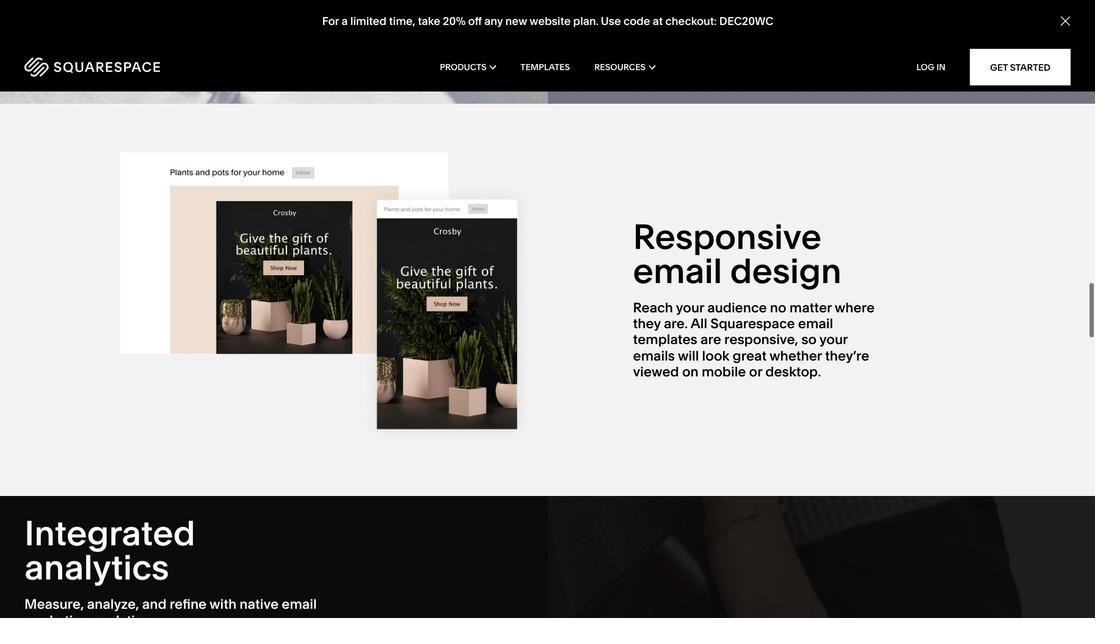 Task type: vqa. For each thing, say whether or not it's contained in the screenshot.
view
yes



Task type: locate. For each thing, give the bounding box(es) containing it.
integrated
[[24, 513, 195, 555]]

your for are.
[[676, 300, 704, 316]]

audience right custom
[[805, 52, 854, 66]]

campaigns
[[679, 65, 738, 79]]

your right so
[[819, 332, 848, 348]]

reach
[[633, 300, 673, 316]]

new
[[505, 14, 527, 28]]

build
[[572, 52, 598, 66]]

use
[[600, 14, 621, 28]]

2 vertical spatial your
[[819, 332, 848, 348]]

email inside reach your audience no matter where they are. all squarespace email templates are responsive, so your emails will look great whether they're viewed on mobile or desktop.
[[798, 316, 833, 332]]

1 horizontal spatial a
[[754, 52, 760, 66]]

and left log
[[856, 52, 876, 66]]

at
[[652, 14, 663, 28]]

measure, analyze, and refine with native email marketing analytics.
[[24, 597, 317, 619]]

targeted
[[600, 65, 646, 79]]

email right "native"
[[282, 597, 317, 613]]

email inside responsive email design
[[633, 250, 722, 292]]

website
[[529, 14, 570, 28]]

off
[[468, 14, 481, 28]]

1 horizontal spatial audience
[[805, 52, 854, 66]]

email right save at the right of the page
[[648, 65, 677, 79]]

mobile
[[702, 364, 746, 381]]

checkout:
[[665, 14, 716, 28]]

reach your audience no matter where they are. all squarespace email templates are responsive, so your emails will look great whether they're viewed on mobile or desktop.
[[633, 300, 875, 381]]

1 vertical spatial or
[[749, 364, 762, 381]]

1 vertical spatial audience
[[707, 300, 767, 316]]

will
[[678, 348, 699, 364]]

your up use
[[600, 0, 623, 7]]

squarespace logo link
[[24, 57, 234, 77]]

audience up responsive,
[[707, 300, 767, 316]]

or right mobile
[[749, 364, 762, 381]]

measure,
[[24, 597, 84, 613]]

responsive
[[633, 216, 821, 257]]

your
[[600, 0, 623, 7], [676, 300, 704, 316], [819, 332, 848, 348]]

log             in
[[916, 62, 945, 73]]

email up reach
[[633, 250, 722, 292]]

or
[[740, 65, 751, 79], [749, 364, 762, 381]]

0 vertical spatial your
[[600, 0, 623, 7]]

log             in link
[[916, 62, 945, 73]]

1 horizontal spatial your
[[676, 300, 704, 316]]

a inside build and save segments to create a custom audience and send targeted email campaigns or newsletters.
[[754, 52, 760, 66]]

a right for
[[341, 14, 348, 28]]

get
[[990, 61, 1008, 73]]

emails
[[633, 348, 675, 364]]

0 vertical spatial audience
[[805, 52, 854, 66]]

time,
[[389, 14, 415, 28]]

create
[[718, 52, 752, 66]]

1 vertical spatial your
[[676, 300, 704, 316]]

and
[[614, 6, 634, 20], [601, 52, 621, 66], [856, 52, 876, 66], [142, 597, 166, 613]]

in
[[936, 62, 945, 73]]

0 horizontal spatial your
[[600, 0, 623, 7]]

your right reach
[[676, 300, 704, 316]]

templates
[[520, 62, 570, 73]]

analytics
[[24, 547, 169, 589]]

log
[[916, 62, 934, 73]]

0 vertical spatial a
[[341, 14, 348, 28]]

a right create
[[754, 52, 760, 66]]

are
[[701, 332, 721, 348]]

and left save at the right of the page
[[601, 52, 621, 66]]

1 vertical spatial a
[[754, 52, 760, 66]]

0 horizontal spatial audience
[[707, 300, 767, 316]]

are.
[[664, 316, 688, 332]]

0 vertical spatial or
[[740, 65, 751, 79]]

segments
[[650, 52, 702, 66]]

started
[[1010, 61, 1050, 73]]

desktop and mobile email uis selling plants image
[[120, 152, 535, 448]]

build and save segments to create a custom audience and send targeted email campaigns or newsletters.
[[572, 52, 876, 79]]

a
[[341, 14, 348, 28], [754, 52, 760, 66]]

2 horizontal spatial your
[[819, 332, 848, 348]]

and left refine
[[142, 597, 166, 613]]

marketing
[[24, 613, 89, 619]]

and inside view your ecommerce customers, newsletter subscribers, donors, and members in the profiles panel.
[[614, 6, 634, 20]]

audience inside reach your audience no matter where they are. all squarespace email templates are responsive, so your emails will look great whether they're viewed on mobile or desktop.
[[707, 300, 767, 316]]

newsletter
[[752, 0, 808, 7]]

responsive email design
[[633, 216, 841, 292]]

your inside view your ecommerce customers, newsletter subscribers, donors, and members in the profiles panel.
[[600, 0, 623, 7]]

email inside 'measure, analyze, and refine with native email marketing analytics.'
[[282, 597, 317, 613]]

refine
[[170, 597, 207, 613]]

look
[[702, 348, 729, 364]]

desktop.
[[765, 364, 821, 381]]

or right the campaigns
[[740, 65, 751, 79]]

email
[[648, 65, 677, 79], [633, 250, 722, 292], [798, 316, 833, 332], [282, 597, 317, 613]]

and right "donors,"
[[614, 6, 634, 20]]

any
[[484, 14, 503, 28]]

email up whether
[[798, 316, 833, 332]]

0 horizontal spatial a
[[341, 14, 348, 28]]

email inside build and save segments to create a custom audience and send targeted email campaigns or newsletters.
[[648, 65, 677, 79]]

audience
[[805, 52, 854, 66], [707, 300, 767, 316]]

the
[[702, 6, 719, 20]]



Task type: describe. For each thing, give the bounding box(es) containing it.
newsletters.
[[753, 65, 817, 79]]

sample rug product site image
[[679, 559, 963, 619]]

all
[[691, 316, 707, 332]]

save
[[624, 52, 648, 66]]

for
[[322, 14, 339, 28]]

audience inside build and save segments to create a custom audience and send targeted email campaigns or newsletters.
[[805, 52, 854, 66]]

or inside reach your audience no matter where they are. all squarespace email templates are responsive, so your emails will look great whether they're viewed on mobile or desktop.
[[749, 364, 762, 381]]

custom
[[763, 52, 802, 66]]

design
[[730, 250, 841, 292]]

great
[[733, 348, 767, 364]]

donors,
[[572, 6, 612, 20]]

for a limited time, take 20% off any new website plan. use code at checkout: dec20wc
[[322, 14, 773, 28]]

responsive,
[[724, 332, 798, 348]]

squarespace
[[710, 316, 795, 332]]

products button
[[440, 43, 496, 92]]

products
[[440, 62, 487, 73]]

in
[[690, 6, 699, 20]]

on
[[682, 364, 698, 381]]

subscribers,
[[810, 0, 875, 7]]

ecommerce
[[625, 0, 689, 7]]

native
[[240, 597, 279, 613]]

get started
[[990, 61, 1050, 73]]

squarespace logo image
[[24, 57, 160, 77]]

view your ecommerce customers, newsletter subscribers, donors, and members in the profiles panel.
[[572, 0, 875, 20]]

code
[[623, 14, 650, 28]]

send
[[572, 65, 598, 79]]

view
[[572, 0, 597, 7]]

fruits on a tablecloth image
[[0, 0, 548, 104]]

panel.
[[763, 6, 795, 20]]

matter
[[790, 300, 832, 316]]

templates
[[633, 332, 697, 348]]

templates link
[[520, 43, 570, 92]]

analytics.
[[93, 613, 153, 619]]

resources button
[[594, 43, 655, 92]]

where
[[835, 300, 875, 316]]

analyze,
[[87, 597, 139, 613]]

no
[[770, 300, 786, 316]]

dec20wc
[[719, 14, 773, 28]]

limited
[[350, 14, 386, 28]]

take
[[418, 14, 440, 28]]

resources
[[594, 62, 646, 73]]

and inside 'measure, analyze, and refine with native email marketing analytics.'
[[142, 597, 166, 613]]

get started link
[[970, 49, 1071, 85]]

they
[[633, 316, 661, 332]]

integrated analytics
[[24, 513, 195, 589]]

whether
[[769, 348, 822, 364]]

they're
[[825, 348, 869, 364]]

plan.
[[573, 14, 598, 28]]

your for and
[[600, 0, 623, 7]]

viewed
[[633, 364, 679, 381]]

with
[[210, 597, 236, 613]]

members
[[637, 6, 687, 20]]

or inside build and save segments to create a custom audience and send targeted email campaigns or newsletters.
[[740, 65, 751, 79]]

to
[[705, 52, 716, 66]]

so
[[801, 332, 817, 348]]

20%
[[443, 14, 465, 28]]

customers,
[[691, 0, 750, 7]]

profiles
[[721, 6, 761, 20]]



